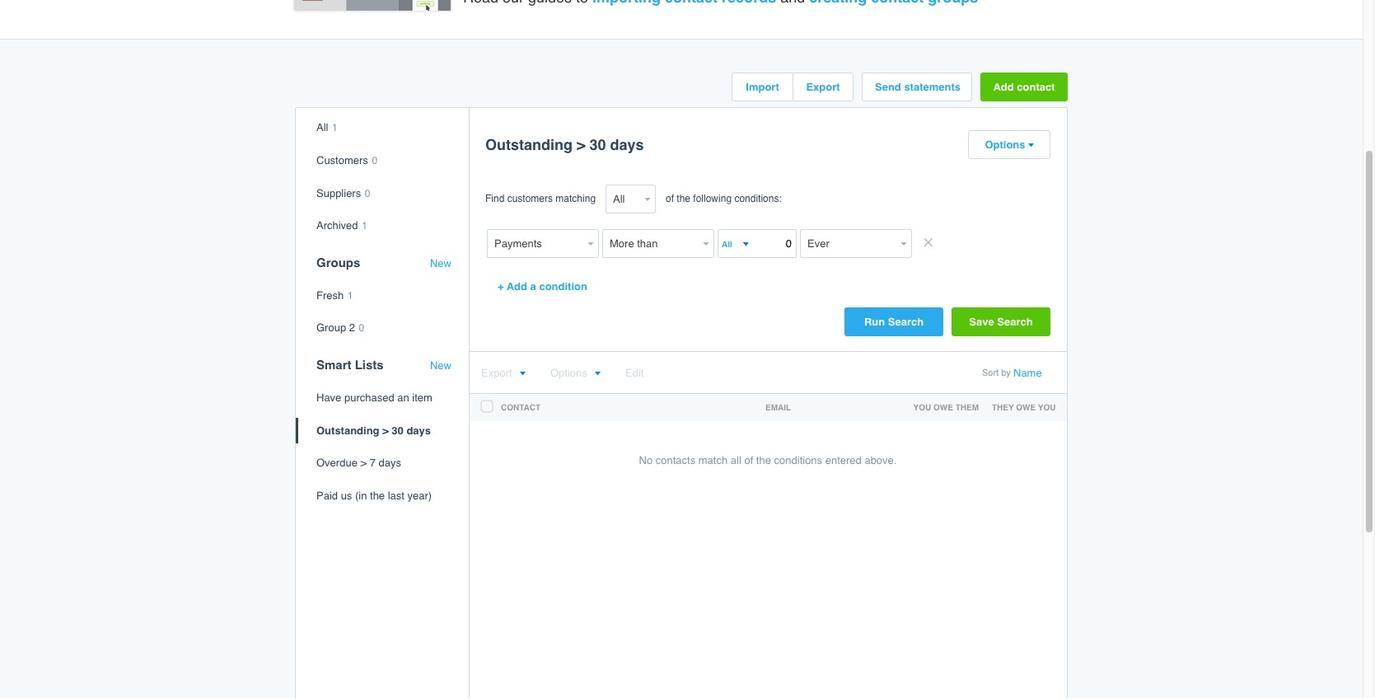 Task type: describe. For each thing, give the bounding box(es) containing it.
all
[[731, 455, 742, 467]]

groups
[[317, 255, 361, 269]]

email
[[766, 403, 792, 413]]

customers
[[508, 193, 553, 205]]

save
[[970, 316, 995, 328]]

overdue > 7 days
[[317, 457, 401, 469]]

options button for of the following conditions:
[[969, 131, 1050, 159]]

+ add a condition
[[498, 281, 588, 293]]

0 vertical spatial outstanding > 30 days
[[486, 136, 644, 154]]

1 horizontal spatial 30
[[590, 136, 606, 154]]

1 vertical spatial >
[[383, 424, 389, 437]]

1 you from the left
[[914, 403, 932, 413]]

paid
[[317, 489, 338, 502]]

following
[[694, 193, 732, 205]]

1 for fresh
[[348, 290, 353, 302]]

import button
[[733, 74, 793, 101]]

options for of the following conditions:
[[986, 139, 1026, 151]]

export for the right export button
[[807, 81, 841, 93]]

save search
[[970, 316, 1034, 328]]

conditions
[[775, 455, 823, 467]]

of the following conditions:
[[666, 193, 782, 205]]

edit button
[[626, 367, 644, 380]]

statements
[[905, 81, 961, 93]]

item
[[412, 392, 433, 404]]

an
[[398, 392, 410, 404]]

send statements
[[876, 81, 961, 93]]

above.
[[865, 455, 897, 467]]

0 for suppliers
[[365, 188, 371, 199]]

send
[[876, 81, 902, 93]]

they
[[993, 403, 1015, 413]]

el image for export
[[519, 371, 526, 377]]

have purchased an item
[[317, 392, 433, 404]]

run
[[865, 316, 886, 328]]

1 for archived
[[362, 220, 368, 232]]

1 horizontal spatial the
[[677, 193, 691, 205]]

suppliers 0
[[317, 187, 371, 199]]

export for the left export button
[[481, 367, 512, 380]]

suppliers
[[317, 187, 361, 199]]

save search button
[[952, 308, 1051, 337]]

conditions:
[[735, 193, 782, 205]]

all
[[317, 121, 328, 134]]

lists
[[355, 358, 384, 372]]

options button for email
[[551, 367, 601, 380]]

fresh
[[317, 289, 344, 302]]

el image for options
[[594, 371, 601, 377]]

overdue
[[317, 457, 358, 469]]

0 vertical spatial days
[[610, 136, 644, 154]]

1 vertical spatial 30
[[392, 424, 404, 437]]

customers
[[317, 154, 368, 167]]

group 2 0
[[317, 322, 365, 334]]

1 horizontal spatial add
[[994, 81, 1015, 93]]

condition
[[540, 281, 588, 293]]

+ add a condition button
[[486, 272, 600, 301]]

find
[[486, 193, 505, 205]]

customers 0
[[317, 154, 378, 167]]

smart lists
[[317, 358, 384, 372]]

new link for smart lists
[[430, 359, 452, 372]]

find customers matching
[[486, 193, 596, 205]]

2 vertical spatial the
[[370, 489, 385, 502]]

import
[[746, 81, 780, 93]]

owe for you
[[934, 403, 954, 413]]

0 horizontal spatial outstanding
[[317, 424, 380, 437]]

1 horizontal spatial export button
[[794, 74, 853, 101]]

2 vertical spatial days
[[379, 457, 401, 469]]

0 horizontal spatial add
[[507, 281, 528, 293]]



Task type: locate. For each thing, give the bounding box(es) containing it.
purchased
[[345, 392, 395, 404]]

options left "edit"
[[551, 367, 588, 380]]

options button down 'add contact' button
[[969, 131, 1050, 159]]

search right run
[[888, 316, 924, 328]]

0 vertical spatial 0
[[372, 155, 378, 167]]

export
[[807, 81, 841, 93], [481, 367, 512, 380]]

entered
[[826, 455, 862, 467]]

0 vertical spatial outstanding
[[486, 136, 573, 154]]

export inside button
[[807, 81, 841, 93]]

1 horizontal spatial el image
[[594, 371, 601, 377]]

0 vertical spatial export button
[[794, 74, 853, 101]]

group
[[317, 322, 346, 334]]

you left them
[[914, 403, 932, 413]]

1 vertical spatial export
[[481, 367, 512, 380]]

of right 'all'
[[745, 455, 754, 467]]

export button right the import button
[[794, 74, 853, 101]]

options inside button
[[986, 139, 1026, 151]]

1 vertical spatial days
[[407, 424, 431, 437]]

export button
[[794, 74, 853, 101], [481, 367, 526, 380]]

2 new from the top
[[430, 359, 452, 372]]

us
[[341, 489, 352, 502]]

0 inside group 2 0
[[359, 323, 365, 334]]

0 horizontal spatial 1
[[332, 122, 338, 134]]

0 horizontal spatial the
[[370, 489, 385, 502]]

2 owe from the left
[[1017, 403, 1036, 413]]

el image up contact
[[519, 371, 526, 377]]

0 for customers
[[372, 155, 378, 167]]

1 vertical spatial 1
[[362, 220, 368, 232]]

a
[[531, 281, 537, 293]]

name
[[1014, 367, 1043, 380]]

contacts
[[656, 455, 696, 467]]

they owe you
[[993, 403, 1056, 413]]

> down have purchased an item
[[383, 424, 389, 437]]

0 vertical spatial 30
[[590, 136, 606, 154]]

2 horizontal spatial days
[[610, 136, 644, 154]]

0 horizontal spatial search
[[888, 316, 924, 328]]

2 vertical spatial >
[[361, 457, 367, 469]]

1 vertical spatial new
[[430, 359, 452, 372]]

add contact button
[[981, 73, 1068, 102]]

contact
[[501, 403, 541, 413]]

options for email
[[551, 367, 588, 380]]

new link for groups
[[430, 257, 452, 270]]

you down name button
[[1039, 403, 1056, 413]]

owe right they
[[1017, 403, 1036, 413]]

1 vertical spatial new link
[[430, 359, 452, 372]]

1 right the fresh on the left top
[[348, 290, 353, 302]]

send statements button
[[863, 74, 972, 101]]

2 horizontal spatial the
[[757, 455, 772, 467]]

2 search from the left
[[998, 316, 1034, 328]]

0
[[372, 155, 378, 167], [365, 188, 371, 199], [359, 323, 365, 334]]

archived 1
[[317, 219, 368, 232]]

new
[[430, 257, 452, 269], [430, 359, 452, 372]]

all 1
[[317, 121, 338, 134]]

2 you from the left
[[1039, 403, 1056, 413]]

1 vertical spatial the
[[757, 455, 772, 467]]

All text field
[[606, 185, 641, 214]]

owe for they
[[1017, 403, 1036, 413]]

add contact
[[994, 81, 1056, 93]]

0 horizontal spatial export
[[481, 367, 512, 380]]

new for smart lists
[[430, 359, 452, 372]]

0 horizontal spatial >
[[361, 457, 367, 469]]

el image inside options button
[[594, 371, 601, 377]]

1 horizontal spatial export
[[807, 81, 841, 93]]

the right (in
[[370, 489, 385, 502]]

the left following
[[677, 193, 691, 205]]

0 vertical spatial >
[[577, 136, 586, 154]]

0 right customers
[[372, 155, 378, 167]]

options left el icon
[[986, 139, 1026, 151]]

export right the import button
[[807, 81, 841, 93]]

days right 7
[[379, 457, 401, 469]]

0 horizontal spatial 30
[[392, 424, 404, 437]]

owe
[[934, 403, 954, 413], [1017, 403, 1036, 413]]

1 horizontal spatial owe
[[1017, 403, 1036, 413]]

(in
[[355, 489, 367, 502]]

0 vertical spatial the
[[677, 193, 691, 205]]

1 new from the top
[[430, 257, 452, 269]]

1 right archived
[[362, 220, 368, 232]]

1 vertical spatial export button
[[481, 367, 526, 380]]

days up all text field
[[610, 136, 644, 154]]

1 horizontal spatial you
[[1039, 403, 1056, 413]]

owe left them
[[934, 403, 954, 413]]

add right +
[[507, 281, 528, 293]]

outstanding up customers
[[486, 136, 573, 154]]

0 horizontal spatial el image
[[519, 371, 526, 377]]

export button up contact
[[481, 367, 526, 380]]

run search
[[865, 316, 924, 328]]

paid us (in the last year)
[[317, 489, 432, 502]]

new link
[[430, 257, 452, 270], [430, 359, 452, 372]]

> left 7
[[361, 457, 367, 469]]

2 horizontal spatial >
[[577, 136, 586, 154]]

matching
[[556, 193, 596, 205]]

el image
[[1028, 143, 1034, 149]]

1 vertical spatial of
[[745, 455, 754, 467]]

match
[[699, 455, 728, 467]]

search for save search
[[998, 316, 1034, 328]]

2 el image from the left
[[594, 371, 601, 377]]

have
[[317, 392, 342, 404]]

outstanding
[[486, 136, 573, 154], [317, 424, 380, 437]]

options
[[986, 139, 1026, 151], [551, 367, 588, 380]]

2 horizontal spatial 1
[[362, 220, 368, 232]]

you
[[914, 403, 932, 413], [1039, 403, 1056, 413]]

them
[[956, 403, 979, 413]]

1 owe from the left
[[934, 403, 954, 413]]

fresh 1
[[317, 289, 353, 302]]

1 horizontal spatial options button
[[969, 131, 1050, 159]]

2 vertical spatial 1
[[348, 290, 353, 302]]

el image inside export button
[[519, 371, 526, 377]]

1 vertical spatial 0
[[365, 188, 371, 199]]

options button left edit button
[[551, 367, 601, 380]]

1 vertical spatial options button
[[551, 367, 601, 380]]

1 for all
[[332, 122, 338, 134]]

outstanding > 30 days up matching
[[486, 136, 644, 154]]

run search button
[[845, 308, 944, 337]]

1 inside all 1
[[332, 122, 338, 134]]

0 vertical spatial new
[[430, 257, 452, 269]]

1 horizontal spatial days
[[407, 424, 431, 437]]

1 search from the left
[[888, 316, 924, 328]]

0 horizontal spatial of
[[666, 193, 674, 205]]

30 up matching
[[590, 136, 606, 154]]

1 horizontal spatial 1
[[348, 290, 353, 302]]

1 horizontal spatial outstanding > 30 days
[[486, 136, 644, 154]]

1
[[332, 122, 338, 134], [362, 220, 368, 232], [348, 290, 353, 302]]

add left contact
[[994, 81, 1015, 93]]

1 new link from the top
[[430, 257, 452, 270]]

None text field
[[603, 229, 700, 258], [718, 229, 797, 258], [603, 229, 700, 258], [718, 229, 797, 258]]

0 right 2
[[359, 323, 365, 334]]

1 right all
[[332, 122, 338, 134]]

outstanding up overdue > 7 days
[[317, 424, 380, 437]]

sort
[[983, 368, 999, 379]]

1 vertical spatial outstanding
[[317, 424, 380, 437]]

2
[[349, 322, 355, 334]]

the
[[677, 193, 691, 205], [757, 455, 772, 467], [370, 489, 385, 502]]

el image
[[519, 371, 526, 377], [594, 371, 601, 377]]

0 inside "suppliers 0"
[[365, 188, 371, 199]]

7
[[370, 457, 376, 469]]

edit
[[626, 367, 644, 380]]

0 horizontal spatial options button
[[551, 367, 601, 380]]

0 horizontal spatial days
[[379, 457, 401, 469]]

el image left "edit"
[[594, 371, 601, 377]]

of left following
[[666, 193, 674, 205]]

0 vertical spatial export
[[807, 81, 841, 93]]

0 horizontal spatial options
[[551, 367, 588, 380]]

year)
[[408, 489, 432, 502]]

>
[[577, 136, 586, 154], [383, 424, 389, 437], [361, 457, 367, 469]]

days down item
[[407, 424, 431, 437]]

export up contact
[[481, 367, 512, 380]]

archived
[[317, 219, 358, 232]]

outstanding > 30 days down have purchased an item
[[317, 424, 431, 437]]

1 el image from the left
[[519, 371, 526, 377]]

1 horizontal spatial >
[[383, 424, 389, 437]]

30 down an on the left bottom
[[392, 424, 404, 437]]

search right save
[[998, 316, 1034, 328]]

1 inside archived 1
[[362, 220, 368, 232]]

1 inside fresh 1
[[348, 290, 353, 302]]

1 vertical spatial add
[[507, 281, 528, 293]]

the right 'all'
[[757, 455, 772, 467]]

no contacts match all of the conditions entered above.
[[639, 455, 897, 467]]

contact
[[1018, 81, 1056, 93]]

None text field
[[487, 229, 585, 258], [800, 229, 898, 258], [720, 235, 741, 253], [487, 229, 585, 258], [800, 229, 898, 258], [720, 235, 741, 253]]

1 vertical spatial options
[[551, 367, 588, 380]]

0 horizontal spatial you
[[914, 403, 932, 413]]

0 vertical spatial options
[[986, 139, 1026, 151]]

add
[[994, 81, 1015, 93], [507, 281, 528, 293]]

0 vertical spatial add
[[994, 81, 1015, 93]]

new for groups
[[430, 257, 452, 269]]

0 horizontal spatial owe
[[934, 403, 954, 413]]

last
[[388, 489, 405, 502]]

0 horizontal spatial export button
[[481, 367, 526, 380]]

no
[[639, 455, 653, 467]]

0 vertical spatial options button
[[969, 131, 1050, 159]]

1 horizontal spatial outstanding
[[486, 136, 573, 154]]

> up matching
[[577, 136, 586, 154]]

outstanding > 30 days
[[486, 136, 644, 154], [317, 424, 431, 437]]

smart
[[317, 358, 352, 372]]

1 vertical spatial outstanding > 30 days
[[317, 424, 431, 437]]

0 vertical spatial 1
[[332, 122, 338, 134]]

by
[[1002, 368, 1011, 379]]

search
[[888, 316, 924, 328], [998, 316, 1034, 328]]

0 right suppliers
[[365, 188, 371, 199]]

0 inside customers 0
[[372, 155, 378, 167]]

2 new link from the top
[[430, 359, 452, 372]]

name button
[[1014, 367, 1043, 380]]

+
[[498, 281, 504, 293]]

30
[[590, 136, 606, 154], [392, 424, 404, 437]]

sort by name
[[983, 367, 1043, 380]]

2 vertical spatial 0
[[359, 323, 365, 334]]

options button
[[969, 131, 1050, 159], [551, 367, 601, 380]]

0 vertical spatial new link
[[430, 257, 452, 270]]

0 vertical spatial of
[[666, 193, 674, 205]]

1 horizontal spatial search
[[998, 316, 1034, 328]]

days
[[610, 136, 644, 154], [407, 424, 431, 437], [379, 457, 401, 469]]

0 horizontal spatial outstanding > 30 days
[[317, 424, 431, 437]]

you owe them
[[914, 403, 979, 413]]

search for run search
[[888, 316, 924, 328]]

1 horizontal spatial of
[[745, 455, 754, 467]]

1 horizontal spatial options
[[986, 139, 1026, 151]]

of
[[666, 193, 674, 205], [745, 455, 754, 467]]



Task type: vqa. For each thing, say whether or not it's contained in the screenshot.
"to"
no



